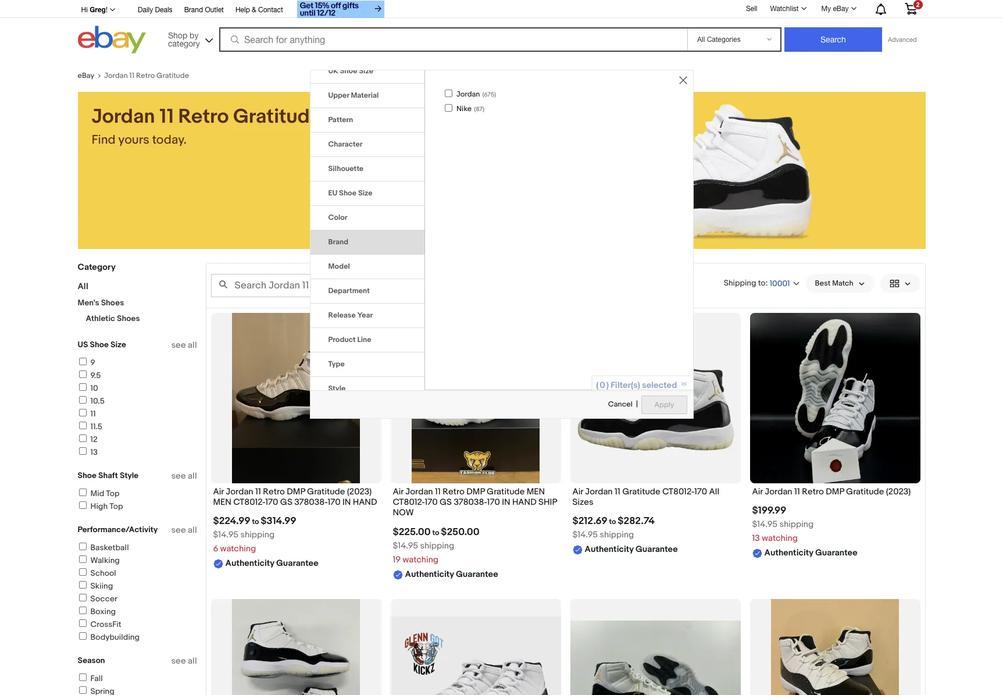 Task type: vqa. For each thing, say whether or not it's contained in the screenshot.
Style
yes



Task type: describe. For each thing, give the bounding box(es) containing it.
see all button for shoe shaft style
[[171, 471, 197, 482]]

watching inside $199.99 $14.95 shipping 13 watching
[[762, 533, 798, 544]]

product
[[328, 335, 356, 344]]

( for jordan
[[482, 90, 484, 98]]

my ebay
[[822, 5, 849, 13]]

ct8012- inside 'air jordan 11 retro dmp gratitude men ct8012-170 gs 378038-170 in hand ship now'
[[393, 497, 425, 508]]

all men's shoes athletic shoes
[[78, 281, 140, 323]]

authenticity for $250.00
[[405, 569, 454, 580]]

high
[[90, 501, 108, 511]]

air jordan 11 retro dmp gratitude ct8012-170 (2023) (pre ~ orders all sizes) image
[[391, 616, 561, 695]]

air jordan 11 retro dmp gratitude (2023) men ct8012-170 gs 378038-170 in hand link
[[213, 486, 379, 511]]

gratitude inside 'air jordan 11 gratitude ct8012-170  all sizes'
[[623, 486, 661, 497]]

0 vertical spatial shoes
[[101, 298, 124, 308]]

in inside 'air jordan 11 retro dmp gratitude men ct8012-170 gs 378038-170 in hand ship now'
[[502, 497, 510, 508]]

shipping for $314.99
[[240, 530, 275, 541]]

watching for $250.00
[[403, 554, 439, 565]]

shipping inside $199.99 $14.95 shipping 13 watching
[[780, 519, 814, 530]]

uk shoe size
[[328, 66, 373, 75]]

shoe for eu
[[339, 188, 357, 197]]

see all button for us shoe size
[[171, 340, 197, 351]]

sell link
[[741, 4, 763, 13]]

11.5
[[90, 422, 102, 432]]

$14.95 for $250.00
[[393, 540, 418, 551]]

see for us shoe size
[[171, 340, 186, 351]]

authenticity guarantee for shipping
[[765, 547, 858, 559]]

guarantee for shipping
[[816, 547, 858, 559]]

Walking checkbox
[[79, 555, 86, 563]]

us
[[78, 340, 88, 350]]

top for mid top
[[106, 489, 120, 498]]

10.5
[[90, 396, 105, 406]]

10 checkbox
[[79, 383, 86, 391]]

find
[[92, 133, 115, 148]]

upper
[[328, 90, 349, 100]]

school link
[[77, 568, 116, 578]]

675
[[484, 90, 495, 98]]

air jordan 11 gratitude ct8012-170  all sizes link
[[573, 486, 738, 511]]

nike ( 87 )
[[457, 104, 485, 113]]

all for us shoe size
[[188, 340, 197, 351]]

19
[[393, 554, 401, 565]]

material
[[351, 90, 379, 100]]

retro right ebay link
[[136, 71, 155, 80]]

jordan inside jordan 11 retro gratitude find yours today.
[[92, 105, 155, 129]]

uk
[[328, 66, 338, 75]]

CrossFit checkbox
[[79, 619, 86, 627]]

( for nike
[[474, 105, 476, 113]]

see for performance/activity
[[171, 525, 186, 536]]

brand for brand outlet
[[184, 6, 203, 14]]

air for $212.69
[[573, 486, 583, 497]]

to for $225.00
[[432, 528, 439, 537]]

13 checkbox
[[79, 447, 86, 455]]

retro for $224.99
[[263, 486, 285, 497]]

$212.69 to $282.74 $14.95 shipping
[[573, 516, 655, 541]]

size 12 - jordan 11 retro mid defining moments image
[[232, 599, 360, 695]]

my
[[822, 5, 831, 13]]

10.5 checkbox
[[79, 396, 86, 404]]

bodybuilding link
[[77, 632, 140, 642]]

ship
[[539, 497, 557, 508]]

9.5 link
[[77, 371, 101, 380]]

basketball link
[[77, 543, 129, 553]]

jordan inside 'air jordan 11 retro dmp gratitude men ct8012-170 gs 378038-170 in hand ship now'
[[406, 486, 433, 497]]

athletic
[[86, 314, 115, 323]]

0 vertical spatial 13
[[90, 447, 98, 457]]

outlet
[[205, 6, 224, 14]]

all link
[[78, 281, 88, 292]]

yours
[[118, 133, 149, 148]]

top for high top
[[110, 501, 123, 511]]

shoe for uk
[[340, 66, 357, 75]]

see all button for performance/activity
[[171, 525, 197, 536]]

school
[[90, 568, 116, 578]]

$14.95 for $282.74
[[573, 530, 598, 541]]

authenticity guarantee for $250.00
[[405, 569, 498, 580]]

watchlist link
[[764, 2, 812, 16]]

9 link
[[77, 358, 95, 368]]

$14.95 for $314.99
[[213, 530, 239, 541]]

gs inside 'air jordan 11 retro dmp gratitude men ct8012-170 gs 378038-170 in hand ship now'
[[440, 497, 452, 508]]

12
[[90, 435, 98, 444]]

get an extra 15% off image
[[297, 1, 384, 18]]

bodybuilding
[[90, 632, 140, 642]]

gs inside the air jordan 11 retro dmp gratitude (2023) men ct8012-170 gs 378038-170 in hand
[[280, 497, 292, 508]]

ct8012- inside the air jordan 11 retro dmp gratitude (2023) men ct8012-170 gs 378038-170 in hand
[[233, 497, 265, 508]]

department
[[328, 286, 370, 295]]

model
[[328, 261, 350, 271]]

Boxing checkbox
[[79, 607, 86, 614]]

crossfit link
[[77, 619, 121, 629]]

walking
[[90, 555, 120, 565]]

shipping for $250.00
[[420, 540, 454, 551]]

) for nike
[[483, 105, 485, 113]]

$282.74
[[618, 516, 655, 527]]

skiing link
[[77, 581, 113, 591]]

ct8012- inside 'air jordan 11 gratitude ct8012-170  all sizes'
[[662, 486, 694, 497]]

10
[[90, 383, 98, 393]]

authenticity guarantee down $212.69 to $282.74 $14.95 shipping
[[585, 544, 678, 555]]

nike air jordan 11 retro dmp gratitude 2023 (ct8012-170) image
[[771, 599, 899, 695]]

170 inside 'air jordan 11 gratitude ct8012-170  all sizes'
[[694, 486, 707, 497]]

watchlist
[[770, 5, 799, 13]]

High Top checkbox
[[79, 501, 86, 509]]

size for us shoe size
[[111, 340, 126, 350]]

men's
[[78, 298, 99, 308]]

watching for $314.99
[[220, 543, 256, 555]]

product line
[[328, 335, 371, 344]]

air jordan 11 retro dmp gratitude (2023) image
[[750, 313, 920, 483]]

release year
[[328, 310, 373, 320]]

air jordan 11 gratitude ct8012-170  all sizes image
[[570, 332, 741, 464]]

year
[[357, 310, 373, 320]]

all for performance/activity
[[188, 525, 197, 536]]

9 checkbox
[[79, 358, 86, 365]]

category
[[78, 262, 116, 273]]

fall link
[[77, 674, 103, 683]]

account navigation
[[78, 0, 926, 20]]

boxing link
[[77, 607, 116, 617]]

shoe for us
[[90, 340, 109, 350]]

mid top link
[[77, 489, 120, 498]]

air jordan 11 retro dmp gratitude (2023)
[[752, 486, 911, 497]]

ebay link
[[78, 71, 104, 80]]

banner containing sell
[[78, 0, 926, 56]]

9.5
[[90, 371, 101, 380]]

guarantee for $250.00
[[456, 569, 498, 580]]

mid
[[90, 489, 104, 498]]

(2023) for $314.99
[[347, 486, 372, 497]]

help & contact link
[[236, 4, 283, 17]]

see all for performance/activity
[[171, 525, 197, 536]]

Mid Top checkbox
[[79, 489, 86, 496]]

type
[[328, 359, 345, 368]]

ebay inside account navigation
[[833, 5, 849, 13]]

dmp for $250.00
[[467, 486, 485, 497]]

brand outlet
[[184, 6, 224, 14]]

all for shoe shaft style
[[188, 471, 197, 482]]

crossfit
[[90, 619, 121, 629]]

all for season
[[188, 656, 197, 667]]

retro for $199.99
[[802, 486, 824, 497]]

School checkbox
[[79, 568, 86, 576]]

us shoe size
[[78, 340, 126, 350]]

hand inside 'air jordan 11 retro dmp gratitude men ct8012-170 gs 378038-170 in hand ship now'
[[512, 497, 537, 508]]

see for shoe shaft style
[[171, 471, 186, 482]]

sell
[[746, 4, 758, 13]]

today.
[[152, 133, 187, 148]]



Task type: locate. For each thing, give the bounding box(es) containing it.
air jordan 11 retro dmp gratitude men ct8012-170 gs 378038-170 in hand ship now
[[393, 486, 557, 518]]

1 horizontal spatial )
[[495, 90, 496, 98]]

pattern
[[328, 115, 353, 124]]

) inside jordan ( 675 )
[[495, 90, 496, 98]]

shipping down $314.99
[[240, 530, 275, 541]]

Fall checkbox
[[79, 674, 86, 681]]

hand left ship
[[512, 497, 537, 508]]

2 see all button from the top
[[171, 471, 197, 482]]

0 horizontal spatial 378038-
[[294, 497, 328, 508]]

size for uk shoe size
[[359, 66, 373, 75]]

0 horizontal spatial hand
[[353, 497, 377, 508]]

air jordan 11 retro dmp gratitude (2023) link
[[752, 486, 918, 500]]

0 horizontal spatial to
[[252, 517, 259, 527]]

jordan 11 retro gratitude find yours today.
[[92, 105, 321, 148]]

all
[[78, 281, 88, 292], [709, 486, 720, 497]]

1 dmp from the left
[[287, 486, 305, 497]]

4 see from the top
[[171, 656, 186, 667]]

nike
[[457, 104, 472, 113]]

boxing
[[90, 607, 116, 617]]

2 in from the left
[[502, 497, 510, 508]]

jordan inside the air jordan 11 retro dmp gratitude (2023) link
[[765, 486, 793, 497]]

$14.95 down $224.99
[[213, 530, 239, 541]]

shipping inside $212.69 to $282.74 $14.95 shipping
[[600, 530, 634, 541]]

$314.99
[[261, 516, 296, 527]]

fall
[[90, 674, 103, 683]]

daily deals link
[[138, 4, 173, 17]]

all inside 'air jordan 11 gratitude ct8012-170  all sizes'
[[709, 486, 720, 497]]

guarantee
[[636, 544, 678, 555], [816, 547, 858, 559], [276, 558, 319, 569], [456, 569, 498, 580]]

authenticity guarantee down the $224.99 to $314.99 $14.95 shipping 6 watching
[[225, 558, 319, 569]]

0 vertical spatial size
[[359, 66, 373, 75]]

shoes up athletic
[[101, 298, 124, 308]]

watching down $199.99
[[762, 533, 798, 544]]

1 horizontal spatial 13
[[752, 533, 760, 544]]

4 see all from the top
[[171, 656, 197, 667]]

10 link
[[77, 383, 98, 393]]

0 vertical spatial ebay
[[833, 5, 849, 13]]

$224.99
[[213, 516, 250, 527]]

12 checkbox
[[79, 435, 86, 442]]

brand outlet link
[[184, 4, 224, 17]]

to right $212.69
[[609, 517, 616, 527]]

shoes right athletic
[[117, 314, 140, 323]]

none submit inside banner
[[785, 27, 882, 52]]

2 vertical spatial size
[[111, 340, 126, 350]]

$14.95 down $199.99
[[752, 519, 778, 530]]

1 hand from the left
[[353, 497, 377, 508]]

dmp for $314.99
[[287, 486, 305, 497]]

0 horizontal spatial all
[[78, 281, 88, 292]]

authenticity for $314.99
[[225, 558, 274, 569]]

tab list
[[310, 0, 425, 645]]

None submit
[[785, 27, 882, 52]]

to inside $212.69 to $282.74 $14.95 shipping
[[609, 517, 616, 527]]

dmp inside 'air jordan 11 retro dmp gratitude men ct8012-170 gs 378038-170 in hand ship now'
[[467, 486, 485, 497]]

shipping down the $250.00
[[420, 540, 454, 551]]

retro up the $250.00
[[443, 486, 465, 497]]

gratitude inside jordan 11 retro gratitude find yours today.
[[233, 105, 321, 129]]

shipping inside $225.00 to $250.00 $14.95 shipping 19 watching
[[420, 540, 454, 551]]

0 horizontal spatial dmp
[[287, 486, 305, 497]]

top down mid top
[[110, 501, 123, 511]]

watching inside the $224.99 to $314.99 $14.95 shipping 6 watching
[[220, 543, 256, 555]]

hand left now
[[353, 497, 377, 508]]

$250.00
[[441, 526, 480, 538]]

walking link
[[77, 555, 120, 565]]

0 horizontal spatial )
[[483, 105, 485, 113]]

air jordan 11 retro dmp gratitude (2023) men ct8012-170 gs 378038-170 in hand
[[213, 486, 377, 508]]

12 link
[[77, 435, 98, 444]]

retro inside jordan 11 retro gratitude find yours today.
[[178, 105, 229, 129]]

2 see from the top
[[171, 471, 186, 482]]

hand inside the air jordan 11 retro dmp gratitude (2023) men ct8012-170 gs 378038-170 in hand
[[353, 497, 377, 508]]

contact
[[258, 6, 283, 14]]

all inside all men's shoes athletic shoes
[[78, 281, 88, 292]]

air jordan 11 retro dmp gratitude men ct8012-170 gs 378038-170 in hand ship now link
[[393, 486, 559, 521]]

1 horizontal spatial hand
[[512, 497, 537, 508]]

to
[[252, 517, 259, 527], [609, 517, 616, 527], [432, 528, 439, 537]]

0 horizontal spatial men
[[213, 497, 231, 508]]

deals
[[155, 6, 173, 14]]

gs up $314.99
[[280, 497, 292, 508]]

advanced link
[[882, 28, 923, 51]]

see all for shoe shaft style
[[171, 471, 197, 482]]

$14.95 down $225.00 in the bottom of the page
[[393, 540, 418, 551]]

high top link
[[77, 501, 123, 511]]

1 horizontal spatial brand
[[328, 237, 348, 246]]

all
[[188, 340, 197, 351], [188, 471, 197, 482], [188, 525, 197, 536], [188, 656, 197, 667]]

11 inside 'air jordan 11 gratitude ct8012-170  all sizes'
[[615, 486, 621, 497]]

13 right 13 checkbox
[[90, 447, 98, 457]]

1 horizontal spatial ct8012-
[[393, 497, 425, 508]]

1 vertical spatial top
[[110, 501, 123, 511]]

1 horizontal spatial gs
[[440, 497, 452, 508]]

11 inside jordan 11 retro gratitude find yours today.
[[160, 105, 174, 129]]

378038- inside 'air jordan 11 retro dmp gratitude men ct8012-170 gs 378038-170 in hand ship now'
[[454, 497, 487, 508]]

13 inside $199.99 $14.95 shipping 13 watching
[[752, 533, 760, 544]]

to inside $225.00 to $250.00 $14.95 shipping 19 watching
[[432, 528, 439, 537]]

1 horizontal spatial 378038-
[[454, 497, 487, 508]]

1 vertical spatial (
[[474, 105, 476, 113]]

13 down $199.99
[[752, 533, 760, 544]]

men
[[527, 486, 545, 497], [213, 497, 231, 508]]

2 air from the left
[[393, 486, 404, 497]]

your shopping cart contains 2 items image
[[904, 3, 918, 15]]

size for eu shoe size
[[358, 188, 373, 197]]

see all for us shoe size
[[171, 340, 197, 351]]

tab list containing uk shoe size
[[310, 0, 425, 645]]

378038- up $314.99
[[294, 497, 328, 508]]

1 horizontal spatial men
[[527, 486, 545, 497]]

11 checkbox
[[79, 409, 86, 416]]

authenticity down $199.99 $14.95 shipping 13 watching
[[765, 547, 814, 559]]

1 378038- from the left
[[294, 497, 328, 508]]

eu
[[328, 188, 338, 197]]

0 vertical spatial brand
[[184, 6, 203, 14]]

watching inside $225.00 to $250.00 $14.95 shipping 19 watching
[[403, 554, 439, 565]]

men left sizes
[[527, 486, 545, 497]]

retro up today.
[[178, 105, 229, 129]]

line
[[357, 335, 371, 344]]

2 all from the top
[[188, 471, 197, 482]]

style down type
[[328, 384, 346, 393]]

1 vertical spatial all
[[709, 486, 720, 497]]

2 horizontal spatial ct8012-
[[662, 486, 694, 497]]

0 horizontal spatial in
[[343, 497, 351, 508]]

silhouette
[[328, 164, 364, 173]]

1 see from the top
[[171, 340, 186, 351]]

$14.95 inside the $224.99 to $314.99 $14.95 shipping 6 watching
[[213, 530, 239, 541]]

0 horizontal spatial watching
[[220, 543, 256, 555]]

air inside the air jordan 11 retro dmp gratitude (2023) men ct8012-170 gs 378038-170 in hand
[[213, 486, 224, 497]]

11 inside 'air jordan 11 retro dmp gratitude men ct8012-170 gs 378038-170 in hand ship now'
[[435, 486, 441, 497]]

378038- up the $250.00
[[454, 497, 487, 508]]

air for $225.00
[[393, 486, 404, 497]]

to inside the $224.99 to $314.99 $14.95 shipping 6 watching
[[252, 517, 259, 527]]

170
[[694, 486, 707, 497], [265, 497, 278, 508], [328, 497, 341, 508], [425, 497, 438, 508], [487, 497, 500, 508]]

authenticity guarantee
[[585, 544, 678, 555], [765, 547, 858, 559], [225, 558, 319, 569], [405, 569, 498, 580]]

0 vertical spatial )
[[495, 90, 496, 98]]

authenticity guarantee for $314.99
[[225, 558, 319, 569]]

( up 87
[[482, 90, 484, 98]]

4 all from the top
[[188, 656, 197, 667]]

in inside the air jordan 11 retro dmp gratitude (2023) men ct8012-170 gs 378038-170 in hand
[[343, 497, 351, 508]]

3 dmp from the left
[[826, 486, 844, 497]]

gs up the $250.00
[[440, 497, 452, 508]]

0 horizontal spatial (2023)
[[347, 486, 372, 497]]

air inside 'air jordan 11 retro dmp gratitude men ct8012-170 gs 378038-170 in hand ship now'
[[393, 486, 404, 497]]

1 horizontal spatial watching
[[403, 554, 439, 565]]

1 all from the top
[[188, 340, 197, 351]]

Apply submit
[[642, 395, 687, 414]]

0 vertical spatial all
[[78, 281, 88, 292]]

None checkbox
[[445, 89, 452, 97], [445, 104, 452, 112], [445, 89, 452, 97], [445, 104, 452, 112]]

season
[[78, 656, 105, 665]]

top
[[106, 489, 120, 498], [110, 501, 123, 511]]

Soccer checkbox
[[79, 594, 86, 601]]

brand down color
[[328, 237, 348, 246]]

2 (2023) from the left
[[886, 486, 911, 497]]

378038-
[[294, 497, 328, 508], [454, 497, 487, 508]]

0 horizontal spatial 13
[[90, 447, 98, 457]]

brand for brand
[[328, 237, 348, 246]]

0 vertical spatial (
[[482, 90, 484, 98]]

13
[[90, 447, 98, 457], [752, 533, 760, 544]]

$14.95 inside $225.00 to $250.00 $14.95 shipping 19 watching
[[393, 540, 418, 551]]

character
[[328, 139, 363, 149]]

cancel button
[[608, 395, 633, 414]]

1 vertical spatial brand
[[328, 237, 348, 246]]

1 gs from the left
[[280, 497, 292, 508]]

11.5 link
[[77, 422, 102, 432]]

0 horizontal spatial gs
[[280, 497, 292, 508]]

0 vertical spatial style
[[328, 384, 346, 393]]

1 vertical spatial shoes
[[117, 314, 140, 323]]

to for $212.69
[[609, 517, 616, 527]]

authenticity guarantee down $225.00 to $250.00 $14.95 shipping 19 watching
[[405, 569, 498, 580]]

men up $224.99
[[213, 497, 231, 508]]

shoe right us
[[90, 340, 109, 350]]

jordan inside the air jordan 11 retro dmp gratitude (2023) men ct8012-170 gs 378038-170 in hand
[[226, 486, 253, 497]]

size down athletic
[[111, 340, 126, 350]]

3 air from the left
[[573, 486, 583, 497]]

378038- inside the air jordan 11 retro dmp gratitude (2023) men ct8012-170 gs 378038-170 in hand
[[294, 497, 328, 508]]

basketball
[[90, 543, 129, 553]]

see all
[[171, 340, 197, 351], [171, 471, 197, 482], [171, 525, 197, 536], [171, 656, 197, 667]]

0 horizontal spatial brand
[[184, 6, 203, 14]]

gratitude
[[157, 71, 189, 80], [233, 105, 321, 129], [307, 486, 345, 497], [487, 486, 525, 497], [623, 486, 661, 497], [846, 486, 884, 497]]

1 vertical spatial 13
[[752, 533, 760, 544]]

11 inside the air jordan 11 retro dmp gratitude (2023) men ct8012-170 gs 378038-170 in hand
[[255, 486, 261, 497]]

watching
[[762, 533, 798, 544], [220, 543, 256, 555], [403, 554, 439, 565]]

$14.95 inside $212.69 to $282.74 $14.95 shipping
[[573, 530, 598, 541]]

shipping for $282.74
[[600, 530, 634, 541]]

1 horizontal spatial style
[[328, 384, 346, 393]]

shoe shaft style
[[78, 471, 139, 480]]

Spring checkbox
[[79, 686, 86, 694]]

( inside jordan ( 675 )
[[482, 90, 484, 98]]

1 horizontal spatial dmp
[[467, 486, 485, 497]]

brand inside account navigation
[[184, 6, 203, 14]]

authenticity guarantee down $199.99 $14.95 shipping 13 watching
[[765, 547, 858, 559]]

4 see all button from the top
[[171, 656, 197, 667]]

authenticity down $212.69 to $282.74 $14.95 shipping
[[585, 544, 634, 555]]

cancel
[[608, 399, 633, 409]]

retro up $199.99 $14.95 shipping 13 watching
[[802, 486, 824, 497]]

watching right 6
[[220, 543, 256, 555]]

$14.95 down $212.69
[[573, 530, 598, 541]]

3 see all from the top
[[171, 525, 197, 536]]

) inside nike ( 87 )
[[483, 105, 485, 113]]

1 vertical spatial ebay
[[78, 71, 94, 80]]

1 see all from the top
[[171, 340, 197, 351]]

air right ship
[[573, 486, 583, 497]]

upper material
[[328, 90, 379, 100]]

my ebay link
[[815, 2, 862, 16]]

guarantee for $314.99
[[276, 558, 319, 569]]

ebay
[[833, 5, 849, 13], [78, 71, 94, 80]]

2 see all from the top
[[171, 471, 197, 482]]

daily deals
[[138, 6, 173, 14]]

(2023) inside the air jordan 11 retro dmp gratitude (2023) men ct8012-170 gs 378038-170 in hand
[[347, 486, 372, 497]]

dmp inside the air jordan 11 retro dmp gratitude (2023) men ct8012-170 gs 378038-170 in hand
[[287, 486, 305, 497]]

Bodybuilding checkbox
[[79, 632, 86, 640]]

)
[[495, 90, 496, 98], [483, 105, 485, 113]]

shipping down $199.99
[[780, 519, 814, 530]]

retro for $225.00
[[443, 486, 465, 497]]

$14.95 inside $199.99 $14.95 shipping 13 watching
[[752, 519, 778, 530]]

size down the silhouette
[[358, 188, 373, 197]]

eu shoe size
[[328, 188, 373, 197]]

gratitude inside 'air jordan 11 retro dmp gratitude men ct8012-170 gs 378038-170 in hand ship now'
[[487, 486, 525, 497]]

jordan inside 'air jordan 11 gratitude ct8012-170  all sizes'
[[585, 486, 613, 497]]

shoe right eu
[[339, 188, 357, 197]]

men inside 'air jordan 11 retro dmp gratitude men ct8012-170 gs 378038-170 in hand ship now'
[[527, 486, 545, 497]]

) for jordan
[[495, 90, 496, 98]]

in
[[343, 497, 351, 508], [502, 497, 510, 508]]

1 vertical spatial )
[[483, 105, 485, 113]]

see all button for season
[[171, 656, 197, 667]]

air up $224.99
[[213, 486, 224, 497]]

air for $199.99
[[752, 486, 763, 497]]

sizes
[[573, 497, 594, 508]]

authenticity
[[585, 544, 634, 555], [765, 547, 814, 559], [225, 558, 274, 569], [405, 569, 454, 580]]

2 378038- from the left
[[454, 497, 487, 508]]

to right $225.00 in the bottom of the page
[[432, 528, 439, 537]]

close image
[[679, 76, 687, 84]]

daily
[[138, 6, 153, 14]]

banner
[[78, 0, 926, 56]]

1 air from the left
[[213, 486, 224, 497]]

87
[[476, 105, 483, 113]]

brand left outlet
[[184, 6, 203, 14]]

1 horizontal spatial (2023)
[[886, 486, 911, 497]]

4 air from the left
[[752, 486, 763, 497]]

2 gs from the left
[[440, 497, 452, 508]]

men inside the air jordan 11 retro dmp gratitude (2023) men ct8012-170 gs 378038-170 in hand
[[213, 497, 231, 508]]

in left now
[[343, 497, 351, 508]]

$212.69
[[573, 516, 608, 527]]

( inside nike ( 87 )
[[474, 105, 476, 113]]

1 horizontal spatial to
[[432, 528, 439, 537]]

in left ship
[[502, 497, 510, 508]]

1 horizontal spatial all
[[709, 486, 720, 497]]

1 (2023) from the left
[[347, 486, 372, 497]]

shipping
[[780, 519, 814, 530], [240, 530, 275, 541], [600, 530, 634, 541], [420, 540, 454, 551]]

13 link
[[77, 447, 98, 457]]

help & contact
[[236, 6, 283, 14]]

see all for season
[[171, 656, 197, 667]]

retro up $314.99
[[263, 486, 285, 497]]

1 in from the left
[[343, 497, 351, 508]]

$225.00 to $250.00 $14.95 shipping 19 watching
[[393, 526, 480, 565]]

dmp
[[287, 486, 305, 497], [467, 486, 485, 497], [826, 486, 844, 497]]

to left $314.99
[[252, 517, 259, 527]]

air up now
[[393, 486, 404, 497]]

authenticity down the $224.99 to $314.99 $14.95 shipping 6 watching
[[225, 558, 274, 569]]

watching right 19
[[403, 554, 439, 565]]

0 horizontal spatial style
[[120, 471, 139, 480]]

air for $224.99
[[213, 486, 224, 497]]

1 horizontal spatial ebay
[[833, 5, 849, 13]]

9.5 checkbox
[[79, 371, 86, 378]]

shoe up 'mid top' checkbox
[[78, 471, 97, 480]]

ct8012-
[[662, 486, 694, 497], [233, 497, 265, 508], [393, 497, 425, 508]]

1 vertical spatial style
[[120, 471, 139, 480]]

11 link
[[77, 409, 96, 419]]

see for season
[[171, 656, 186, 667]]

1 see all button from the top
[[171, 340, 197, 351]]

air inside 'air jordan 11 gratitude ct8012-170  all sizes'
[[573, 486, 583, 497]]

soccer link
[[77, 594, 117, 604]]

authenticity for shipping
[[765, 547, 814, 559]]

air
[[213, 486, 224, 497], [393, 486, 404, 497], [573, 486, 583, 497], [752, 486, 763, 497]]

retro inside 'air jordan 11 retro dmp gratitude men ct8012-170 gs 378038-170 in hand ship now'
[[443, 486, 465, 497]]

11.5 checkbox
[[79, 422, 86, 429]]

(2023)
[[347, 486, 372, 497], [886, 486, 911, 497]]

11
[[129, 71, 134, 80], [160, 105, 174, 129], [90, 409, 96, 419], [255, 486, 261, 497], [435, 486, 441, 497], [615, 486, 621, 497], [795, 486, 800, 497]]

3 see all button from the top
[[171, 525, 197, 536]]

0 horizontal spatial (
[[474, 105, 476, 113]]

jordan 11 retro gratitude
[[104, 71, 189, 80]]

advanced
[[888, 36, 917, 43]]

0 horizontal spatial ebay
[[78, 71, 94, 80]]

0 vertical spatial top
[[106, 489, 120, 498]]

1 vertical spatial size
[[358, 188, 373, 197]]

jordan
[[104, 71, 128, 80], [457, 89, 480, 99], [92, 105, 155, 129], [226, 486, 253, 497], [406, 486, 433, 497], [585, 486, 613, 497], [765, 486, 793, 497]]

retro inside the air jordan 11 retro dmp gratitude (2023) men ct8012-170 gs 378038-170 in hand
[[263, 486, 285, 497]]

brand
[[184, 6, 203, 14], [328, 237, 348, 246]]

gratitude inside the air jordan 11 retro dmp gratitude (2023) men ct8012-170 gs 378038-170 in hand
[[307, 486, 345, 497]]

shaft
[[98, 471, 118, 480]]

3 all from the top
[[188, 525, 197, 536]]

2 horizontal spatial to
[[609, 517, 616, 527]]

to for $224.99
[[252, 517, 259, 527]]

3 see from the top
[[171, 525, 186, 536]]

air jordan 11 retro dmp gratitude men ct8012-170 gs 378038-170 in hand ship now image
[[412, 313, 540, 483]]

shoe right uk
[[340, 66, 357, 75]]

0 horizontal spatial ct8012-
[[233, 497, 265, 508]]

Skiing checkbox
[[79, 581, 86, 589]]

2 hand from the left
[[512, 497, 537, 508]]

shoes
[[101, 298, 124, 308], [117, 314, 140, 323]]

air up $199.99
[[752, 486, 763, 497]]

1 horizontal spatial in
[[502, 497, 510, 508]]

2 horizontal spatial watching
[[762, 533, 798, 544]]

high top
[[90, 501, 123, 511]]

performance/activity
[[78, 525, 158, 535]]

size up material
[[359, 66, 373, 75]]

air jordan 11 gratitude ct8012-170  all sizes
[[573, 486, 720, 508]]

2 horizontal spatial dmp
[[826, 486, 844, 497]]

authenticity down $225.00 to $250.00 $14.95 shipping 19 watching
[[405, 569, 454, 580]]

$224.99 to $314.99 $14.95 shipping 6 watching
[[213, 516, 296, 555]]

now
[[393, 507, 414, 518]]

(2023) for shipping
[[886, 486, 911, 497]]

air jordan 11 retro dmp gratitude (2023) men ct8012-170 gs 378038-170 in hand image
[[232, 313, 360, 483]]

2 dmp from the left
[[467, 486, 485, 497]]

10.5 link
[[77, 396, 105, 406]]

1 horizontal spatial (
[[482, 90, 484, 98]]

top up high top
[[106, 489, 120, 498]]

shipping inside the $224.99 to $314.99 $14.95 shipping 6 watching
[[240, 530, 275, 541]]

nike jordan air jordan 11 "gratitude" dmp white black ct8012-170 men's sneakers image
[[570, 620, 741, 695]]

shipping down '$282.74' on the right
[[600, 530, 634, 541]]

style right shaft
[[120, 471, 139, 480]]

( right nike
[[474, 105, 476, 113]]

Basketball checkbox
[[79, 543, 86, 550]]



